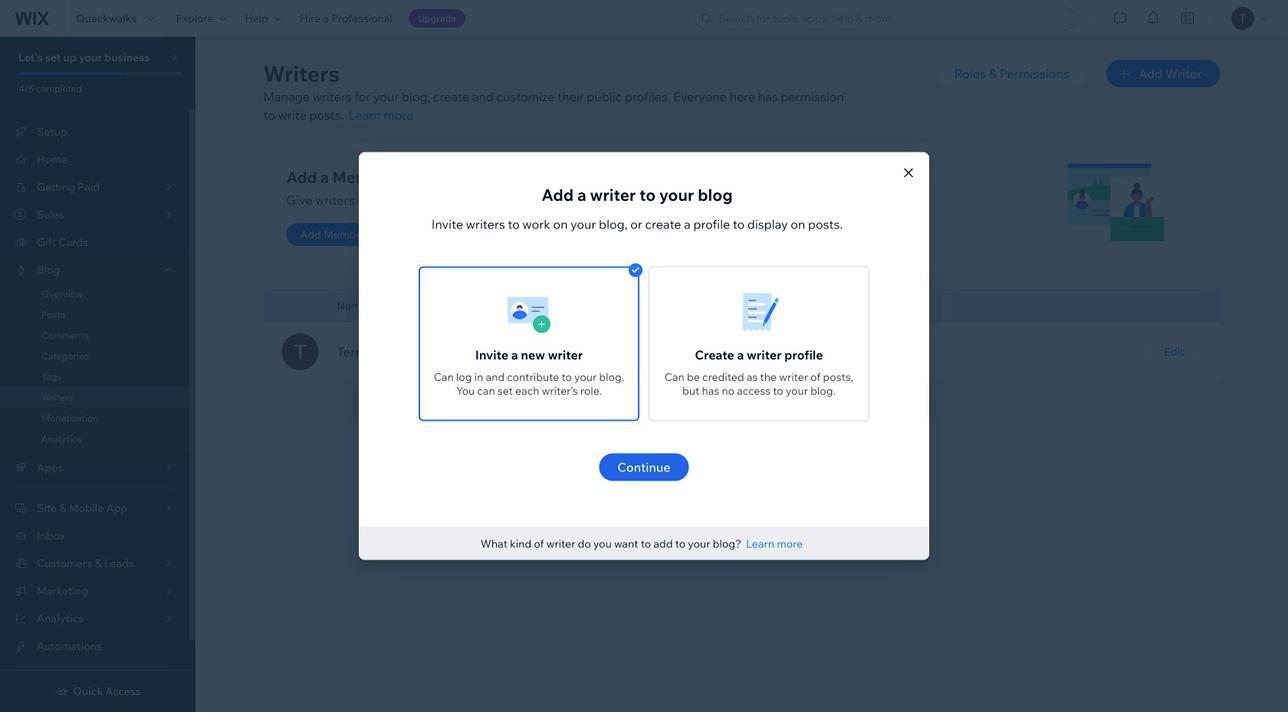 Task type: locate. For each thing, give the bounding box(es) containing it.
Search for tools, apps, help & more... field
[[714, 8, 1072, 29]]



Task type: vqa. For each thing, say whether or not it's contained in the screenshot.
sidebar element
yes



Task type: describe. For each thing, give the bounding box(es) containing it.
sidebar element
[[0, 37, 196, 713]]



